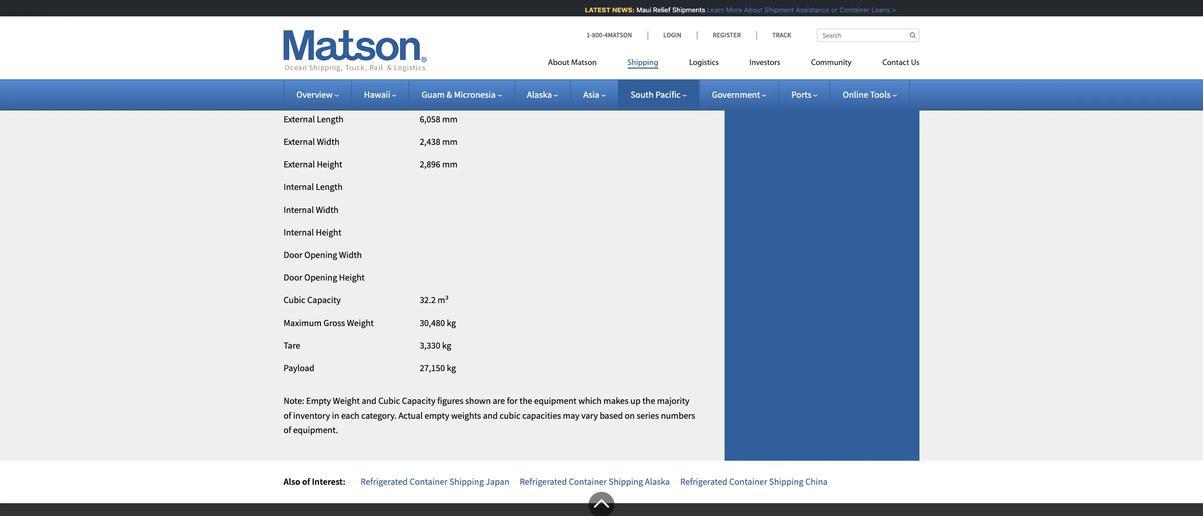 Task type: vqa. For each thing, say whether or not it's contained in the screenshot.
the other
no



Task type: describe. For each thing, give the bounding box(es) containing it.
register link
[[697, 31, 756, 39]]

0 horizontal spatial and
[[362, 395, 376, 407]]

gross
[[323, 317, 345, 329]]

2 horizontal spatial and
[[802, 15, 817, 27]]

weights
[[451, 410, 481, 422]]

3,330 kg
[[420, 340, 451, 352]]

maximum
[[284, 317, 322, 329]]

guam & micronesia
[[422, 89, 496, 101]]

learn
[[703, 6, 720, 14]]

refrigerated container shipping japan
[[360, 477, 509, 488]]

2,438
[[420, 136, 440, 148]]

shipping for refrigerated container shipping japan
[[449, 477, 484, 488]]

mm for 2,438 mm
[[442, 136, 457, 148]]

container for refrigerated container shipping china
[[729, 477, 767, 488]]

2530/25r1
[[420, 91, 460, 102]]

container for refrigerated container shipping japan
[[410, 477, 448, 488]]

2,896
[[420, 159, 440, 170]]

2 vertical spatial and
[[483, 410, 498, 422]]

investors link
[[734, 54, 796, 75]]

empty
[[306, 395, 331, 407]]

weight for empty
[[333, 395, 360, 407]]

relief
[[649, 6, 666, 14]]

refrigerated container shipping alaska link
[[520, 477, 670, 488]]

1-
[[586, 31, 592, 39]]

hawaii
[[364, 89, 390, 101]]

note:
[[284, 395, 304, 407]]

2,438 mm
[[420, 136, 457, 148]]

capacities
[[522, 410, 561, 422]]

refrigerated for refrigerated container shipping china
[[680, 477, 727, 488]]

asia link
[[583, 89, 605, 101]]

length for external length
[[317, 113, 344, 125]]

external for external width
[[284, 136, 315, 148]]

door for door opening width
[[284, 249, 302, 261]]

ports link
[[791, 89, 818, 101]]

20 foot high-cube reefer for refrigerated container shipping south pacific image
[[284, 28, 374, 86]]

internal for internal width
[[284, 204, 314, 216]]

login
[[663, 31, 681, 39]]

2 the from the left
[[642, 395, 655, 407]]

30,480
[[420, 317, 445, 329]]

iso
[[284, 91, 297, 102]]

external length
[[284, 113, 344, 125]]

guam & micronesia link
[[422, 89, 502, 101]]

series
[[637, 410, 659, 422]]

figures
[[437, 395, 463, 407]]

also
[[284, 477, 300, 488]]

30,480 kg
[[420, 317, 456, 329]]

mm for 2,896 mm
[[442, 159, 457, 170]]

2,896 mm
[[420, 159, 457, 170]]

micronesia
[[454, 89, 496, 101]]

government link
[[712, 89, 766, 101]]

shown
[[465, 395, 491, 407]]

3,330
[[420, 340, 440, 352]]

u.s. detention and demurrage link
[[745, 15, 862, 27]]

search image
[[910, 32, 916, 38]]

may
[[563, 410, 579, 422]]

length for internal length
[[316, 181, 343, 193]]

kg for 27,150 kg
[[447, 362, 456, 374]]

section containing u.s. detention and demurrage
[[712, 0, 932, 462]]

internal for internal height
[[284, 227, 314, 238]]

community link
[[796, 54, 867, 75]]

weight for gross
[[347, 317, 374, 329]]

or
[[827, 6, 833, 14]]

logistics link
[[674, 54, 734, 75]]

japan
[[486, 477, 509, 488]]

makes
[[603, 395, 629, 407]]

refrigerated container shipping japan link
[[360, 477, 509, 488]]

refrigerated for refrigerated container shipping alaska
[[520, 477, 567, 488]]

kg for 30,480 kg
[[447, 317, 456, 329]]

pacific
[[656, 89, 681, 101]]

width for external width
[[317, 136, 340, 148]]

2 vertical spatial height
[[339, 272, 365, 284]]

height for external height
[[317, 159, 342, 170]]

also of interest:
[[284, 477, 345, 488]]

1-800-4matson
[[586, 31, 632, 39]]

online tools
[[843, 89, 891, 101]]

1 the from the left
[[519, 395, 532, 407]]

internal width
[[284, 204, 339, 216]]

external for external height
[[284, 159, 315, 170]]

south
[[631, 89, 654, 101]]

are
[[493, 395, 505, 407]]

assistance
[[791, 6, 825, 14]]

cubic
[[500, 410, 520, 422]]

for
[[507, 395, 518, 407]]

about matson link
[[548, 54, 612, 75]]

asia
[[583, 89, 599, 101]]

1 vertical spatial alaska
[[645, 477, 670, 488]]

0 horizontal spatial cubic
[[284, 295, 305, 306]]

32.2 m³
[[420, 295, 449, 306]]

0 horizontal spatial capacity
[[307, 295, 341, 306]]

inventory
[[293, 410, 330, 422]]

external width
[[284, 136, 340, 148]]

Search search field
[[817, 29, 919, 42]]

1 horizontal spatial about
[[740, 6, 758, 14]]

ports
[[791, 89, 811, 101]]

on
[[625, 410, 635, 422]]



Task type: locate. For each thing, give the bounding box(es) containing it.
shipping for refrigerated container shipping alaska
[[609, 477, 643, 488]]

None search field
[[817, 29, 919, 42]]

container
[[835, 6, 865, 14], [410, 477, 448, 488], [569, 477, 607, 488], [729, 477, 767, 488]]

height up internal length
[[317, 159, 342, 170]]

door opening height
[[284, 272, 365, 284]]

1 external from the top
[[284, 113, 315, 125]]

equipment.
[[293, 425, 338, 437]]

1 vertical spatial us
[[911, 59, 919, 67]]

internal up the internal width
[[284, 181, 314, 193]]

opening
[[304, 249, 337, 261], [304, 272, 337, 284]]

shipping left the japan
[[449, 477, 484, 488]]

1 horizontal spatial cubic
[[378, 395, 400, 407]]

0 vertical spatial external
[[284, 113, 315, 125]]

0 horizontal spatial refrigerated
[[360, 477, 408, 488]]

us down 'search' "icon"
[[911, 59, 919, 67]]

opening up door opening height
[[304, 249, 337, 261]]

backtop image
[[589, 493, 614, 517]]

contact inside top menu navigation
[[882, 59, 909, 67]]

about
[[740, 6, 758, 14], [548, 59, 569, 67]]

kg for 3,330 kg
[[442, 340, 451, 352]]

1 door from the top
[[284, 249, 302, 261]]

u.s. detention and demurrage
[[745, 15, 862, 27]]

maximum gross weight
[[284, 317, 374, 329]]

m³
[[438, 295, 449, 306]]

shipping left china
[[769, 477, 804, 488]]

1 vertical spatial contact us
[[882, 59, 919, 67]]

top menu navigation
[[548, 54, 919, 75]]

1 horizontal spatial us
[[911, 59, 919, 67]]

blue matson logo with ocean, shipping, truck, rail and logistics written beneath it. image
[[284, 30, 427, 72]]

0 horizontal spatial us
[[777, 35, 787, 47]]

track
[[772, 31, 791, 39]]

door opening width
[[284, 249, 362, 261]]

2 vertical spatial width
[[339, 249, 362, 261]]

1 vertical spatial contact
[[882, 59, 909, 67]]

about left matson
[[548, 59, 569, 67]]

weight inside note: empty weight and cubic capacity figures shown are for the equipment which makes up the majority of inventory in each category. actual empty weights and cubic capacities may vary based on series numbers of equipment.
[[333, 395, 360, 407]]

contact us up 'investors'
[[745, 35, 787, 47]]

shipping up south
[[627, 59, 658, 67]]

the
[[519, 395, 532, 407], [642, 395, 655, 407]]

cubic capacity
[[284, 295, 341, 306]]

0 vertical spatial width
[[317, 136, 340, 148]]

0 vertical spatial cubic
[[284, 295, 305, 306]]

actual
[[398, 410, 423, 422]]

1 horizontal spatial contact us
[[882, 59, 919, 67]]

shipping inside top menu navigation
[[627, 59, 658, 67]]

contact us link up the 'tools'
[[867, 54, 919, 75]]

2 vertical spatial external
[[284, 159, 315, 170]]

1 internal from the top
[[284, 181, 314, 193]]

community
[[811, 59, 852, 67]]

0 vertical spatial kg
[[447, 317, 456, 329]]

0 horizontal spatial the
[[519, 395, 532, 407]]

mm for 6,058 mm
[[442, 113, 457, 125]]

cubic up maximum
[[284, 295, 305, 306]]

0 vertical spatial us
[[777, 35, 787, 47]]

contact inside section
[[745, 35, 775, 47]]

contact down u.s.
[[745, 35, 775, 47]]

1 horizontal spatial capacity
[[402, 395, 435, 407]]

south pacific link
[[631, 89, 687, 101]]

0 vertical spatial and
[[802, 15, 817, 27]]

logistics
[[689, 59, 719, 67]]

1 vertical spatial height
[[316, 227, 341, 238]]

contact up the 'tools'
[[882, 59, 909, 67]]

internal height
[[284, 227, 341, 238]]

shipping for refrigerated container shipping china
[[769, 477, 804, 488]]

the right for
[[519, 395, 532, 407]]

maui
[[632, 6, 647, 14]]

news:
[[608, 6, 630, 14]]

27,150 kg
[[420, 362, 456, 374]]

1-800-4matson link
[[586, 31, 647, 39]]

1 horizontal spatial contact
[[882, 59, 909, 67]]

0 vertical spatial length
[[317, 113, 344, 125]]

china
[[805, 477, 828, 488]]

0 horizontal spatial alaska
[[527, 89, 552, 101]]

government
[[712, 89, 760, 101]]

numbers
[[661, 410, 695, 422]]

height down door opening width on the left
[[339, 272, 365, 284]]

1 vertical spatial width
[[316, 204, 339, 216]]

shipments
[[668, 6, 701, 14]]

width down internal length
[[316, 204, 339, 216]]

of
[[284, 410, 291, 422], [284, 425, 291, 437], [302, 477, 310, 488]]

south pacific
[[631, 89, 681, 101]]

6,058
[[420, 113, 440, 125]]

opening for height
[[304, 272, 337, 284]]

payload
[[284, 362, 314, 374]]

online
[[843, 89, 868, 101]]

1 horizontal spatial alaska
[[645, 477, 670, 488]]

internal down the internal width
[[284, 227, 314, 238]]

the right up
[[642, 395, 655, 407]]

2 vertical spatial mm
[[442, 159, 457, 170]]

1 vertical spatial door
[[284, 272, 302, 284]]

login link
[[647, 31, 697, 39]]

internal length
[[284, 181, 343, 193]]

length down external height
[[316, 181, 343, 193]]

width down external length on the left of page
[[317, 136, 340, 148]]

u.s.
[[745, 15, 760, 27]]

cubic
[[284, 295, 305, 306], [378, 395, 400, 407]]

0 vertical spatial of
[[284, 410, 291, 422]]

up
[[630, 395, 641, 407]]

0 vertical spatial alaska
[[527, 89, 552, 101]]

length down overview link
[[317, 113, 344, 125]]

2 vertical spatial of
[[302, 477, 310, 488]]

1 horizontal spatial and
[[483, 410, 498, 422]]

2 opening from the top
[[304, 272, 337, 284]]

1 vertical spatial weight
[[333, 395, 360, 407]]

0 horizontal spatial contact
[[745, 35, 775, 47]]

majority
[[657, 395, 689, 407]]

opening down door opening width on the left
[[304, 272, 337, 284]]

0 horizontal spatial about
[[548, 59, 569, 67]]

more
[[722, 6, 738, 14]]

1 vertical spatial mm
[[442, 136, 457, 148]]

1 vertical spatial opening
[[304, 272, 337, 284]]

us inside section
[[777, 35, 787, 47]]

0 vertical spatial about
[[740, 6, 758, 14]]

overview link
[[296, 89, 339, 101]]

weight
[[347, 317, 374, 329], [333, 395, 360, 407]]

refrigerated
[[360, 477, 408, 488], [520, 477, 567, 488], [680, 477, 727, 488]]

1 vertical spatial of
[[284, 425, 291, 437]]

2 vertical spatial kg
[[447, 362, 456, 374]]

category.
[[361, 410, 397, 422]]

external for external length
[[284, 113, 315, 125]]

overview
[[296, 89, 333, 101]]

1 refrigerated from the left
[[360, 477, 408, 488]]

demurrage
[[819, 15, 862, 27]]

1 mm from the top
[[442, 113, 457, 125]]

external down iso code
[[284, 113, 315, 125]]

refrigerated container shipping china link
[[680, 477, 828, 488]]

0 vertical spatial contact us
[[745, 35, 787, 47]]

about up u.s.
[[740, 6, 758, 14]]

and down are
[[483, 410, 498, 422]]

and down "assistance" in the right top of the page
[[802, 15, 817, 27]]

1 vertical spatial and
[[362, 395, 376, 407]]

0 vertical spatial mm
[[442, 113, 457, 125]]

external up external height
[[284, 136, 315, 148]]

contact us inside top menu navigation
[[882, 59, 919, 67]]

about inside top menu navigation
[[548, 59, 569, 67]]

0 vertical spatial contact
[[745, 35, 775, 47]]

us
[[777, 35, 787, 47], [911, 59, 919, 67]]

internal for internal length
[[284, 181, 314, 193]]

weight up each
[[333, 395, 360, 407]]

3 mm from the top
[[442, 159, 457, 170]]

height for internal height
[[316, 227, 341, 238]]

0 vertical spatial opening
[[304, 249, 337, 261]]

1 horizontal spatial contact us link
[[867, 54, 919, 75]]

container for refrigerated container shipping alaska
[[569, 477, 607, 488]]

0 horizontal spatial contact us
[[745, 35, 787, 47]]

kg right the 27,150
[[447, 362, 456, 374]]

kg
[[447, 317, 456, 329], [442, 340, 451, 352], [447, 362, 456, 374]]

2 external from the top
[[284, 136, 315, 148]]

1 horizontal spatial the
[[642, 395, 655, 407]]

weight right gross
[[347, 317, 374, 329]]

cubic up category.
[[378, 395, 400, 407]]

contact us link up 'investors'
[[745, 35, 787, 47]]

vary
[[581, 410, 598, 422]]

note: empty weight and cubic capacity figures shown are for the equipment which makes up the majority of inventory in each category. actual empty weights and cubic capacities may vary based on series numbers of equipment.
[[284, 395, 695, 437]]

width up door opening height
[[339, 249, 362, 261]]

1 horizontal spatial refrigerated
[[520, 477, 567, 488]]

refrigerated for refrigerated container shipping japan
[[360, 477, 408, 488]]

0 vertical spatial capacity
[[307, 295, 341, 306]]

3 internal from the top
[[284, 227, 314, 238]]

of right also
[[302, 477, 310, 488]]

tools
[[870, 89, 891, 101]]

1 vertical spatial capacity
[[402, 395, 435, 407]]

0 vertical spatial weight
[[347, 317, 374, 329]]

section
[[712, 0, 932, 462]]

2 mm from the top
[[442, 136, 457, 148]]

32.2
[[420, 295, 436, 306]]

latest
[[581, 6, 606, 14]]

about matson
[[548, 59, 597, 67]]

1 vertical spatial length
[[316, 181, 343, 193]]

1 vertical spatial kg
[[442, 340, 451, 352]]

opening for width
[[304, 249, 337, 261]]

2 horizontal spatial refrigerated
[[680, 477, 727, 488]]

2 internal from the top
[[284, 204, 314, 216]]

width
[[317, 136, 340, 148], [316, 204, 339, 216], [339, 249, 362, 261]]

mm right '2,896'
[[442, 159, 457, 170]]

door up cubic capacity
[[284, 272, 302, 284]]

detention
[[762, 15, 801, 27]]

27,150
[[420, 362, 445, 374]]

0 vertical spatial contact us link
[[745, 35, 787, 47]]

us down detention
[[777, 35, 787, 47]]

capacity
[[307, 295, 341, 306], [402, 395, 435, 407]]

tare
[[284, 340, 300, 352]]

0 vertical spatial door
[[284, 249, 302, 261]]

door for door opening height
[[284, 272, 302, 284]]

1 opening from the top
[[304, 249, 337, 261]]

1 vertical spatial cubic
[[378, 395, 400, 407]]

matson
[[571, 59, 597, 67]]

footer
[[0, 493, 1203, 517]]

code
[[299, 91, 319, 102]]

3 external from the top
[[284, 159, 315, 170]]

online tools link
[[843, 89, 897, 101]]

mm right 2,438
[[442, 136, 457, 148]]

4matson
[[604, 31, 632, 39]]

and up category.
[[362, 395, 376, 407]]

0 vertical spatial height
[[317, 159, 342, 170]]

2 vertical spatial internal
[[284, 227, 314, 238]]

0 horizontal spatial contact us link
[[745, 35, 787, 47]]

loans
[[867, 6, 886, 14]]

door
[[284, 249, 302, 261], [284, 272, 302, 284]]

2 refrigerated from the left
[[520, 477, 567, 488]]

external height
[[284, 159, 342, 170]]

0 vertical spatial internal
[[284, 181, 314, 193]]

6,058 mm
[[420, 113, 457, 125]]

latest news: maui relief shipments learn more about shipment assistance or container loans >
[[581, 6, 892, 14]]

based
[[600, 410, 623, 422]]

kg right '3,330'
[[442, 340, 451, 352]]

800-
[[592, 31, 604, 39]]

us inside top menu navigation
[[911, 59, 919, 67]]

shipping up backtop image
[[609, 477, 643, 488]]

which
[[578, 395, 602, 407]]

mm right 6,058
[[442, 113, 457, 125]]

height up door opening width on the left
[[316, 227, 341, 238]]

capacity up actual at the bottom of the page
[[402, 395, 435, 407]]

of left the "equipment."
[[284, 425, 291, 437]]

contact us link
[[745, 35, 787, 47], [867, 54, 919, 75]]

register
[[713, 31, 741, 39]]

external
[[284, 113, 315, 125], [284, 136, 315, 148], [284, 159, 315, 170]]

2 door from the top
[[284, 272, 302, 284]]

1 vertical spatial external
[[284, 136, 315, 148]]

1 vertical spatial internal
[[284, 204, 314, 216]]

cubic inside note: empty weight and cubic capacity figures shown are for the equipment which makes up the majority of inventory in each category. actual empty weights and cubic capacities may vary based on series numbers of equipment.
[[378, 395, 400, 407]]

1 vertical spatial about
[[548, 59, 569, 67]]

internal up internal height
[[284, 204, 314, 216]]

width for internal width
[[316, 204, 339, 216]]

capacity inside note: empty weight and cubic capacity figures shown are for the equipment which makes up the majority of inventory in each category. actual empty weights and cubic capacities may vary based on series numbers of equipment.
[[402, 395, 435, 407]]

kg right 30,480
[[447, 317, 456, 329]]

external down external width
[[284, 159, 315, 170]]

door down internal height
[[284, 249, 302, 261]]

of down note:
[[284, 410, 291, 422]]

capacity down door opening height
[[307, 295, 341, 306]]

refrigerated container shipping alaska
[[520, 477, 670, 488]]

iso code
[[284, 91, 319, 102]]

3 refrigerated from the left
[[680, 477, 727, 488]]

shipping link
[[612, 54, 674, 75]]

1 vertical spatial contact us link
[[867, 54, 919, 75]]

contact us down 'search' "icon"
[[882, 59, 919, 67]]

equipment
[[534, 395, 577, 407]]



